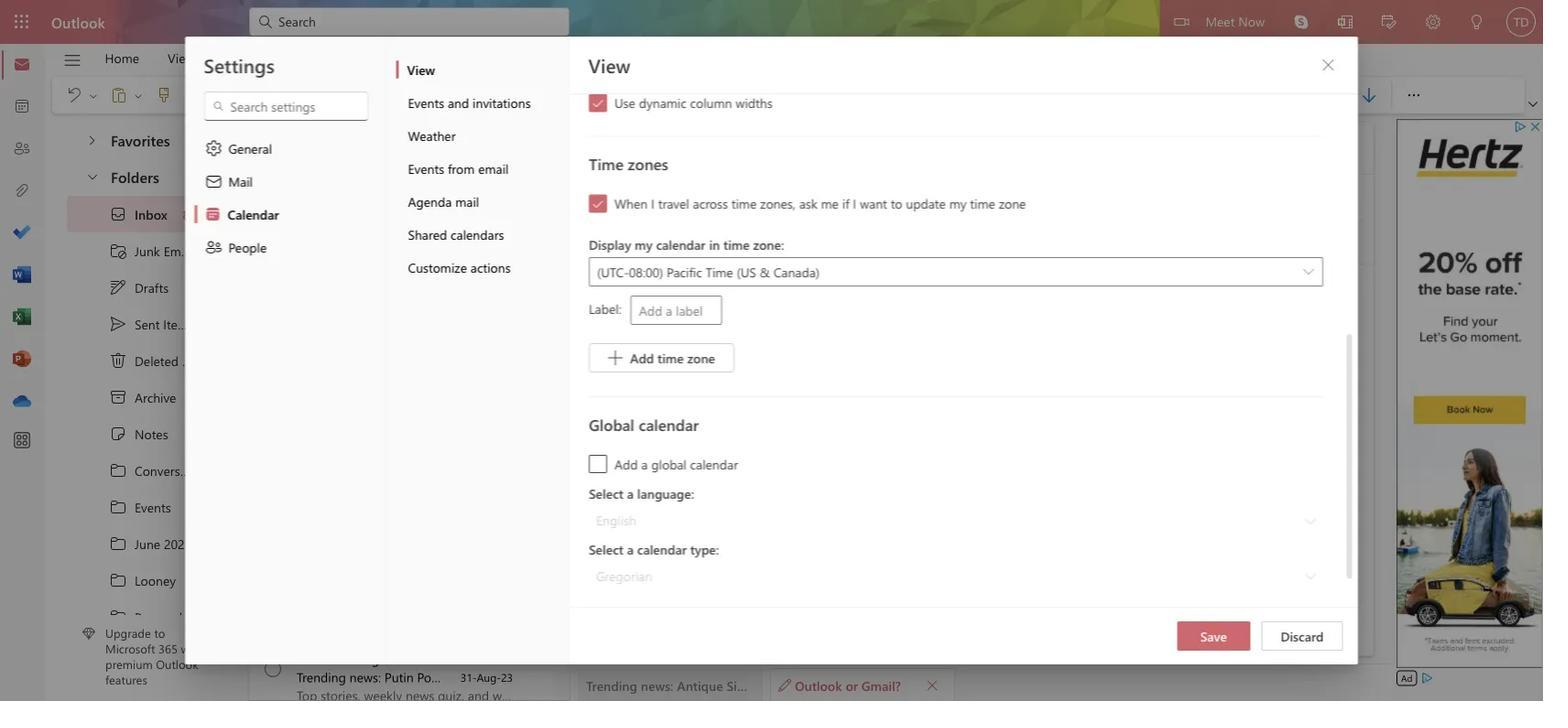Task type: vqa. For each thing, say whether or not it's contained in the screenshot.


Task type: describe. For each thing, give the bounding box(es) containing it.
microsoft bing
[[297, 651, 379, 668]]

set your advertising preferences image
[[1420, 671, 1435, 686]]

to left the chrome
[[1197, 297, 1210, 315]]

news: for putin
[[350, 669, 381, 686]]


[[109, 352, 127, 370]]

 tree item
[[67, 379, 214, 416]]

1 vertical spatial ad
[[1402, 672, 1413, 685]]

sewing
[[472, 264, 513, 281]]

to inside 'time zones' element
[[891, 195, 902, 212]]

application containing settings
[[0, 0, 1544, 702]]

bullets image
[[655, 86, 692, 104]]

events for events and invitations
[[408, 94, 444, 111]]

 for  personal
[[109, 608, 127, 627]]

14-sep-23
[[462, 266, 513, 280]]

left-rail-appbar navigation
[[4, 44, 40, 423]]

add a global calendar
[[614, 456, 738, 473]]

time right across
[[731, 195, 756, 212]]

and down add a global calendar
[[666, 487, 688, 504]]

time zones element
[[589, 187, 1323, 373]]

home
[[105, 49, 139, 66]]

shared calendars
[[408, 226, 504, 243]]

document containing settings
[[0, 0, 1544, 702]]

 button
[[373, 81, 409, 110]]

to do image
[[13, 224, 31, 243]]

today
[[422, 190, 457, 207]]

reading pane main content
[[571, 115, 1392, 702]]

use
[[439, 413, 459, 430]]

china…
[[587, 669, 629, 686]]

bing
[[354, 651, 379, 668]]

customize
[[408, 259, 467, 276]]

customize actions
[[408, 259, 511, 276]]

or inside the "hey mike, which do you prefer to email with? outlook or gmail? i personally prefer gmail as it is connected to chrome so it makes for using it way easier. excited to hear back from you! sincerely, test"
[[862, 297, 875, 315]]

 for 
[[109, 462, 127, 480]]

 junk email
[[109, 242, 194, 260]]

select for select a language:
[[589, 485, 623, 502]]

Add a subject text field
[[578, 227, 1223, 256]]

about
[[549, 669, 584, 686]]

temu clearance only today - insanely low prices
[[297, 190, 581, 207]]

outlook inside upgrade to microsoft 365 with premium outlook features
[[156, 657, 198, 673]]

select for select a calendar type:
[[589, 541, 623, 558]]

calendar right global
[[690, 456, 738, 473]]

gmail
[[1043, 297, 1081, 315]]

display
[[589, 236, 631, 253]]

chrome
[[1213, 297, 1262, 315]]

general
[[229, 140, 272, 157]]

view tab panel
[[570, 0, 1358, 665]]

fun
[[322, 561, 341, 578]]

calendar up global
[[638, 414, 699, 435]]

Display my calendar in time zone: text field
[[597, 257, 1294, 287]]

1 horizontal spatial it
[[1101, 297, 1110, 315]]

trending for trending news: should supreme court disqualify trump from… and more
[[297, 487, 348, 504]]

Select a language: field
[[589, 507, 1323, 537]]

legendary monsters quiz
[[297, 338, 439, 355]]

more for trending news: should supreme court disqualify trump from… and more
[[692, 487, 722, 504]]

0 vertical spatial quiz
[[416, 338, 439, 355]]

prices
[[547, 190, 581, 207]]

5  tree item from the top
[[67, 599, 214, 636]]

-
[[460, 190, 466, 207]]

4  tree item from the top
[[67, 562, 214, 599]]

 deleted items
[[109, 352, 213, 370]]

zone
[[687, 349, 715, 366]]

view inside view tab panel
[[589, 52, 631, 78]]

 tree item
[[67, 233, 214, 269]]

1 vertical spatial gmail?
[[862, 677, 901, 694]]

junk
[[135, 243, 160, 259]]

trending news: putin powerless to complain about china… and more
[[297, 669, 687, 686]]

across
[[693, 195, 728, 212]]

supreme
[[432, 487, 484, 504]]

options
[[570, 49, 615, 66]]

trending news: should supreme court disqualify trump from… and more
[[297, 487, 722, 504]]

2  tree item from the top
[[67, 489, 214, 526]]

decrease indent image
[[728, 86, 765, 104]]

outlook inside the "hey mike, which do you prefer to email with? outlook or gmail? i personally prefer gmail as it is connected to chrome so it makes for using it way easier. excited to hear back from you! sincerely, test"
[[809, 297, 859, 315]]

use
[[614, 94, 635, 111]]

sent
[[135, 316, 160, 333]]

news: for should
[[352, 487, 384, 504]]

nfl fun facts quiz
[[297, 561, 398, 578]]

powerless
[[417, 669, 473, 686]]

 inbox
[[109, 205, 167, 224]]


[[212, 100, 225, 113]]

message list section
[[249, 117, 722, 702]]

items for 
[[182, 352, 213, 369]]

time left zone​
[[970, 195, 995, 212]]

is
[[1113, 297, 1123, 315]]

global calendar element
[[589, 448, 1323, 593]]

more apps image
[[13, 432, 31, 451]]

terms
[[388, 413, 421, 430]]

do
[[632, 297, 649, 315]]

 for time zones
[[591, 97, 604, 109]]

files image
[[13, 182, 31, 201]]

gmail? inside the "hey mike, which do you prefer to email with? outlook or gmail? i personally prefer gmail as it is connected to chrome so it makes for using it way easier. excited to hear back from you! sincerely, test"
[[878, 297, 924, 315]]

weather button
[[396, 119, 569, 152]]

0 horizontal spatial  button
[[920, 673, 945, 698]]

text
[[462, 49, 483, 66]]

settings
[[204, 52, 275, 78]]

onedrive image
[[13, 393, 31, 411]]

 for  events
[[109, 498, 127, 517]]

tree containing 
[[67, 196, 214, 702]]

microsoft inside upgrade to microsoft 365 with premium outlook features
[[105, 641, 155, 657]]

low
[[520, 190, 544, 207]]

disqualify
[[524, 487, 580, 504]]


[[382, 86, 400, 104]]

 for right  button
[[1321, 58, 1336, 72]]

calendar left type:
[[637, 541, 686, 558]]

superscript image
[[1083, 86, 1119, 104]]

2 prefer from the left
[[1002, 297, 1040, 315]]

zones
[[628, 153, 668, 175]]

mike@example.com
[[660, 185, 774, 202]]

outlook link
[[51, 0, 105, 44]]

 button
[[919, 81, 955, 110]]

zone​
[[999, 195, 1026, 212]]

hey
[[589, 279, 614, 297]]

court
[[487, 487, 520, 504]]

to right "easier."
[[718, 297, 731, 315]]

email inside "button"
[[478, 160, 509, 177]]

should
[[388, 487, 428, 504]]

connected
[[1126, 297, 1194, 315]]

add inside global calendar element
[[614, 456, 638, 473]]

ad inside message list list box
[[473, 174, 485, 186]]

Select all messages checkbox
[[260, 130, 286, 156]]

365
[[158, 641, 178, 657]]

calendar
[[228, 206, 279, 223]]

discard button
[[1262, 622, 1343, 651]]

want
[[860, 195, 887, 212]]

help
[[223, 49, 250, 66]]

1
[[192, 426, 197, 443]]

0 horizontal spatial i
[[651, 195, 654, 212]]

powerpoint image
[[13, 351, 31, 369]]

select a calendar type:
[[589, 541, 719, 558]]


[[155, 86, 173, 104]]

2 horizontal spatial it
[[1283, 297, 1291, 315]]

trending for trending news: putin powerless to complain about china… and more
[[297, 669, 346, 686]]

i inside the "hey mike, which do you prefer to email with? outlook or gmail? i personally prefer gmail as it is connected to chrome so it makes for using it way easier. excited to hear back from you! sincerely, test"
[[927, 297, 930, 315]]

1 tree from the top
[[67, 115, 214, 159]]

add inside 'time zones' element
[[630, 349, 654, 366]]

more for trending news: putin powerless to complain about china… and more
[[657, 669, 687, 686]]

agenda mail
[[408, 193, 479, 210]]

 for select all messages checkbox
[[266, 135, 281, 149]]

 tree item
[[67, 269, 214, 306]]

 for  june 2023
[[109, 535, 127, 553]]

from inside "button"
[[448, 160, 475, 177]]

microsoft inside message list list box
[[297, 651, 350, 668]]

mail
[[455, 193, 479, 210]]

widths
[[735, 94, 772, 111]]

column
[[690, 94, 732, 111]]

to inside upgrade to microsoft 365 with premium outlook features
[[154, 626, 165, 642]]

excel image
[[13, 309, 31, 327]]

test
[[589, 371, 616, 389]]

0 horizontal spatial view
[[168, 49, 195, 66]]

0 vertical spatial more
[[689, 264, 719, 281]]

outlook right ''
[[795, 677, 842, 694]]

easier.
[[665, 315, 707, 333]]

notes
[[135, 426, 168, 443]]

events and invitations
[[408, 94, 531, 111]]

insanely
[[469, 190, 517, 207]]

hey mike, which do you prefer to email with? outlook or gmail? i personally prefer gmail as it is connected to chrome so it makes for using it way easier. excited to hear back from you! sincerely, test
[[589, 279, 1356, 389]]

outlook inside banner
[[51, 12, 105, 32]]

3  tree item from the top
[[67, 526, 214, 562]]

 for select a conversation option
[[265, 256, 281, 273]]

dialog containing settings
[[0, 0, 1544, 702]]

people image
[[13, 140, 31, 158]]

from inside the "hey mike, which do you prefer to email with? outlook or gmail? i personally prefer gmail as it is connected to chrome so it makes for using it way easier. excited to hear back from you! sincerely, test"
[[719, 333, 749, 351]]

features
[[105, 672, 147, 688]]

dynamic
[[639, 94, 686, 111]]

singer
[[433, 264, 469, 281]]

2 horizontal spatial 
[[353, 90, 364, 101]]

and inside button
[[448, 94, 469, 111]]

with?
[[772, 297, 806, 315]]

of
[[424, 413, 436, 430]]


[[109, 388, 127, 407]]



Task type: locate. For each thing, give the bounding box(es) containing it.
for
[[1339, 297, 1356, 315]]

view up 
[[168, 49, 195, 66]]

1 vertical spatial 
[[591, 197, 604, 210]]

 up  june 2023
[[109, 498, 127, 517]]


[[265, 135, 281, 151], [265, 256, 281, 273], [265, 661, 281, 678]]

machine
[[516, 264, 565, 281]]

word image
[[13, 267, 31, 285]]

31-aug-23
[[461, 671, 513, 685]]

options button
[[556, 44, 629, 72]]

outlook right with?
[[809, 297, 859, 315]]

using
[[589, 315, 623, 333]]

it left way
[[626, 315, 634, 333]]

 tree item up the june
[[67, 489, 214, 526]]

 tree item down  looney
[[67, 599, 214, 636]]

1 vertical spatial add
[[614, 456, 638, 473]]

actions
[[471, 259, 511, 276]]

 tree item up  events
[[67, 453, 214, 489]]

23 for complain
[[501, 671, 513, 685]]


[[779, 679, 791, 692]]

a for global
[[641, 456, 648, 473]]

1 horizontal spatial microsoft
[[297, 651, 350, 668]]

news: left antique
[[350, 264, 381, 281]]

 for  looney
[[109, 572, 127, 590]]

it right so
[[1283, 297, 1291, 315]]

 tree item down  events
[[67, 526, 214, 562]]

english
[[596, 512, 636, 529]]

add
[[630, 349, 654, 366], [614, 456, 638, 473]]

discard
[[1281, 628, 1324, 645]]

only
[[392, 190, 419, 207]]

events inside button
[[408, 94, 444, 111]]

1 vertical spatial 
[[266, 256, 281, 271]]

0 vertical spatial select
[[589, 485, 623, 502]]

or down add a subject text field
[[862, 297, 875, 315]]

a left global
[[641, 456, 648, 473]]

80
[[183, 206, 197, 223]]

0 horizontal spatial microsoft
[[105, 641, 155, 657]]

1 horizontal spatial my
[[949, 195, 966, 212]]

 down search settings search box
[[266, 135, 281, 149]]

 tree item
[[67, 453, 214, 489], [67, 489, 214, 526], [67, 526, 214, 562], [67, 562, 214, 599], [67, 599, 214, 636]]

calendar inside 'time zones' element
[[656, 236, 705, 253]]

1  from the top
[[109, 462, 127, 480]]

0 vertical spatial 
[[1321, 58, 1336, 72]]

or right ''
[[846, 677, 858, 694]]

0 vertical spatial my
[[949, 195, 966, 212]]

3  from the top
[[265, 661, 281, 678]]

include group
[[1172, 77, 1306, 114]]

trump
[[584, 487, 621, 504]]

1 vertical spatial events
[[408, 160, 444, 177]]

0 vertical spatial or
[[862, 297, 875, 315]]

zone:
[[753, 236, 784, 253]]

view up  button
[[407, 61, 435, 78]]

0 horizontal spatial quiz
[[374, 561, 398, 578]]

2 horizontal spatial view
[[589, 52, 631, 78]]

 for select all messages checkbox
[[265, 135, 281, 151]]

 inside view tab panel
[[1321, 58, 1336, 72]]

1 23 from the top
[[501, 266, 513, 280]]

global
[[589, 414, 634, 435]]

a for language:
[[627, 485, 633, 502]]

select up english
[[589, 485, 623, 502]]

0 vertical spatial 23
[[501, 266, 513, 280]]

0 horizontal spatial 
[[926, 679, 939, 692]]

news: left "should" on the left
[[352, 487, 384, 504]]

 left use
[[591, 97, 604, 109]]

makes
[[1294, 297, 1336, 315]]

1 horizontal spatial i
[[853, 195, 856, 212]]

0 horizontal spatial or
[[846, 677, 858, 694]]

 inside option
[[265, 661, 281, 678]]

0 vertical spatial 
[[266, 135, 281, 149]]

1 vertical spatial select
[[589, 541, 623, 558]]

2 horizontal spatial  button
[[351, 82, 365, 108]]

Select a conversation checkbox
[[253, 238, 297, 278]]

0 horizontal spatial from
[[448, 160, 475, 177]]

0 horizontal spatial 
[[85, 169, 100, 184]]

putin
[[385, 669, 414, 686]]

email inside the "hey mike, which do you prefer to email with? outlook or gmail? i personally prefer gmail as it is connected to chrome so it makes for using it way easier. excited to hear back from you! sincerely, test"
[[734, 297, 769, 315]]

a for calendar
[[627, 541, 633, 558]]

1 select from the top
[[589, 485, 623, 502]]

1 horizontal spatial quiz
[[416, 338, 439, 355]]

add up select a language: in the left bottom of the page
[[614, 456, 638, 473]]


[[492, 86, 510, 104]]

trending down the updates
[[297, 487, 348, 504]]


[[928, 86, 946, 104]]

more down add a global calendar
[[692, 487, 722, 504]]

updates
[[297, 413, 345, 430]]

1 horizontal spatial from
[[719, 333, 749, 351]]

add right 
[[630, 349, 654, 366]]

3 trending from the top
[[297, 669, 346, 686]]

to left our
[[348, 413, 361, 430]]

microsoft left bing
[[297, 651, 350, 668]]

increase indent image
[[765, 86, 802, 104]]

events inside  events
[[135, 499, 171, 516]]

 left looney
[[109, 572, 127, 590]]

1 horizontal spatial  button
[[293, 82, 308, 108]]

2  from the top
[[591, 197, 604, 210]]

1 vertical spatial a
[[627, 485, 633, 502]]

message list list box
[[249, 163, 722, 702]]

1  from the top
[[265, 135, 281, 151]]

aug-
[[477, 671, 501, 685]]

it left is
[[1101, 297, 1110, 315]]

help button
[[209, 44, 263, 72]]

and right china…
[[632, 669, 654, 686]]

 down the people
[[266, 256, 281, 271]]

0 horizontal spatial prefer
[[677, 297, 715, 315]]

1 horizontal spatial ad
[[1402, 672, 1413, 685]]

quiz right facts
[[374, 561, 398, 578]]

trending down microsoft bing
[[297, 669, 346, 686]]


[[1350, 235, 1363, 248]]

tree
[[67, 115, 214, 159], [67, 196, 214, 702]]

1  tree item from the top
[[67, 453, 214, 489]]

microsoft
[[105, 641, 155, 657], [297, 651, 350, 668]]

 button inside folders tree item
[[76, 159, 107, 193]]

 tree item
[[67, 196, 214, 233]]

 button for basic text group
[[293, 82, 308, 108]]

2 vertical spatial news:
[[350, 669, 381, 686]]

 tree item
[[67, 343, 214, 379]]

view up 
[[589, 52, 631, 78]]

items for 
[[163, 316, 194, 333]]

0 horizontal spatial  button
[[76, 159, 107, 193]]

outlook up 
[[51, 12, 105, 32]]

 archive
[[109, 388, 176, 407]]

0 horizontal spatial my
[[634, 236, 652, 253]]

time zones
[[589, 153, 668, 175]]

from
[[448, 160, 475, 177], [719, 333, 749, 351]]

2 vertical spatial events
[[135, 499, 171, 516]]

clipboard group
[[56, 77, 182, 114]]

 june 2023
[[109, 535, 192, 553]]

events up temu clearance only today - insanely low prices
[[408, 160, 444, 177]]

2 vertical spatial 
[[265, 661, 281, 678]]

1  from the top
[[266, 135, 281, 149]]

 for basic text group
[[295, 90, 306, 101]]

Select a calendar type: field
[[589, 562, 1323, 593]]

update
[[906, 195, 946, 212]]

select down english
[[589, 541, 623, 558]]

 for select a conversation option
[[266, 256, 281, 271]]

settings tab list
[[185, 37, 387, 665]]

1 vertical spatial trending
[[297, 487, 348, 504]]

meet now
[[1206, 12, 1265, 29]]


[[205, 238, 223, 256]]

upgrade to microsoft 365 with premium outlook features
[[105, 626, 203, 688]]

1 vertical spatial 
[[926, 679, 939, 692]]

 notes
[[109, 425, 168, 443]]

 left "personal" in the bottom left of the page
[[109, 608, 127, 627]]

0 vertical spatial  button
[[1314, 50, 1343, 80]]

insert button
[[343, 44, 402, 72]]

23 for machine
[[501, 266, 513, 280]]

2  from the top
[[265, 256, 281, 273]]

0 horizontal spatial view button
[[154, 44, 208, 72]]

calendar image
[[13, 98, 31, 116]]

2 vertical spatial trending
[[297, 669, 346, 686]]

to right want
[[891, 195, 902, 212]]

agenda
[[408, 193, 452, 210]]

prefer right the you
[[677, 297, 715, 315]]

or
[[862, 297, 875, 315], [846, 677, 858, 694]]

 inside select all messages checkbox
[[266, 135, 281, 149]]

1 horizontal spatial email
[[734, 297, 769, 315]]

2  from the top
[[266, 256, 281, 271]]

ad up the insanely
[[473, 174, 485, 186]]

antique
[[385, 264, 429, 281]]

mail image
[[13, 56, 31, 74]]

5  from the top
[[109, 608, 127, 627]]

 down search settings search box
[[265, 135, 281, 151]]

0 vertical spatial from
[[448, 160, 475, 177]]

 left the to
[[591, 197, 604, 210]]

email left with?
[[734, 297, 769, 315]]

 inside 'time zones' element
[[591, 197, 604, 210]]

subscript image
[[1046, 86, 1083, 104]]

ask
[[799, 195, 817, 212]]

more right china…
[[657, 669, 687, 686]]

2023
[[164, 536, 192, 553]]

more down in
[[689, 264, 719, 281]]

updates to our terms of use
[[297, 413, 459, 430]]

news: down bing
[[350, 669, 381, 686]]

2 select from the top
[[589, 541, 623, 558]]

1 vertical spatial tree
[[67, 196, 214, 702]]

items inside  sent items
[[163, 316, 194, 333]]

 button
[[1315, 81, 1351, 110]]

2 vertical spatial more
[[657, 669, 687, 686]]

2 horizontal spatial i
[[927, 297, 930, 315]]

outlook banner
[[0, 0, 1544, 44]]

events up weather on the left top of page
[[408, 94, 444, 111]]

 inside select a conversation option
[[265, 256, 281, 273]]

premium features image
[[82, 628, 95, 641]]

 button
[[483, 81, 519, 110]]

meet
[[1206, 12, 1235, 29]]

3  from the top
[[109, 535, 127, 553]]

1 horizontal spatial view
[[407, 61, 435, 78]]

i left the travel
[[651, 195, 654, 212]]

basic text group
[[191, 77, 1119, 114]]

global calendar
[[589, 414, 699, 435]]

mail
[[229, 173, 253, 190]]

1 trending from the top
[[297, 264, 346, 281]]

 button
[[1351, 81, 1388, 110]]

1 vertical spatial email
[[734, 297, 769, 315]]

 for folders tree item on the top of page
[[85, 169, 100, 184]]

application
[[0, 0, 1544, 702]]

1 prefer from the left
[[677, 297, 715, 315]]

quiz right monsters
[[416, 338, 439, 355]]

from up -
[[448, 160, 475, 177]]

view heading
[[589, 52, 631, 78]]

time left zone
[[657, 349, 684, 366]]

0 vertical spatial tree
[[67, 115, 214, 159]]

0 horizontal spatial it
[[626, 315, 634, 333]]

items right deleted
[[182, 352, 213, 369]]

 tree item
[[67, 416, 214, 453]]

0 vertical spatial trending
[[297, 264, 346, 281]]

premium
[[105, 657, 153, 673]]

1 vertical spatial or
[[846, 677, 858, 694]]

Message body, press Alt+F10 to exit text field
[[589, 279, 1363, 534]]

0 vertical spatial events
[[408, 94, 444, 111]]

1 horizontal spatial 
[[295, 90, 306, 101]]

i left personally
[[927, 297, 930, 315]]

bcc button
[[1336, 182, 1365, 212]]

2 vertical spatial a
[[627, 541, 633, 558]]

Label: text field
[[631, 297, 721, 324]]

 tree item
[[67, 306, 214, 343]]


[[109, 315, 127, 333]]

view
[[168, 49, 195, 66], [589, 52, 631, 78], [407, 61, 435, 78]]


[[205, 172, 223, 191]]

0 vertical spatial ad
[[473, 174, 485, 186]]

ad left set your advertising preferences icon
[[1402, 672, 1413, 685]]

0 vertical spatial email
[[478, 160, 509, 177]]

email up the insanely
[[478, 160, 509, 177]]

 add time zone
[[608, 349, 715, 366]]

time
[[589, 153, 623, 175]]

2  from the top
[[109, 498, 127, 517]]

personally
[[933, 297, 999, 315]]

1 horizontal spatial prefer
[[1002, 297, 1040, 315]]

0 vertical spatial add
[[630, 349, 654, 366]]

 tree item up  personal on the bottom
[[67, 562, 214, 599]]

0 vertical spatial 
[[591, 97, 604, 109]]


[[608, 351, 622, 365]]

 down the people
[[265, 256, 281, 273]]

travel
[[658, 195, 689, 212]]

prefer
[[677, 297, 715, 315], [1002, 297, 1040, 315]]

tab list containing home
[[91, 44, 629, 72]]

items right sent
[[163, 316, 194, 333]]

4  from the top
[[109, 572, 127, 590]]

1  from the top
[[591, 97, 604, 109]]

2 tree from the top
[[67, 196, 214, 702]]

To text field
[[654, 185, 1306, 209]]

and down display my calendar in time zone:
[[664, 264, 686, 281]]

in
[[709, 236, 720, 253]]

settings heading
[[204, 52, 275, 78]]

sincerely,
[[589, 351, 650, 369]]

shared
[[408, 226, 447, 243]]

1 horizontal spatial or
[[862, 297, 875, 315]]

what…
[[621, 264, 661, 281]]

and right  button
[[448, 94, 469, 111]]

a right trump
[[627, 485, 633, 502]]

news: for antique
[[350, 264, 381, 281]]

items inside  deleted items
[[182, 352, 213, 369]]

tags group
[[1315, 77, 1388, 114]]

 inside select all messages checkbox
[[265, 135, 281, 151]]

a up gregorian
[[627, 541, 633, 558]]

events inside "button"
[[408, 160, 444, 177]]

events up  june 2023
[[135, 499, 171, 516]]

language:
[[637, 485, 694, 502]]

 down 
[[109, 462, 127, 480]]

folders tree item
[[67, 159, 214, 196]]

hear
[[654, 333, 682, 351]]

my up what…
[[634, 236, 652, 253]]

1 horizontal spatial 
[[1321, 58, 1336, 72]]

1 vertical spatial  button
[[920, 673, 945, 698]]

1 vertical spatial 23
[[501, 671, 513, 685]]

outlook right premium
[[156, 657, 198, 673]]

back
[[685, 333, 716, 351]]

trending up legendary
[[297, 264, 346, 281]]

1 horizontal spatial view button
[[396, 53, 569, 86]]

0 vertical spatial gmail?
[[878, 297, 924, 315]]

events for events from email
[[408, 160, 444, 177]]

 inside reading pane main content
[[926, 679, 939, 692]]

0 horizontal spatial email
[[478, 160, 509, 177]]

numbering image
[[692, 86, 728, 104]]

people
[[229, 239, 267, 256]]

trending for trending news: antique singer sewing machine values & what… and more
[[297, 264, 346, 281]]

1 vertical spatial my
[[634, 236, 652, 253]]

dialog
[[0, 0, 1544, 702]]

facts
[[344, 561, 370, 578]]

calendar left in
[[656, 236, 705, 253]]

1 vertical spatial news:
[[352, 487, 384, 504]]

events from email
[[408, 160, 509, 177]]

i right if
[[853, 195, 856, 212]]

as
[[1084, 297, 1099, 315]]

2 23 from the top
[[501, 671, 513, 685]]

Select a conversation checkbox
[[253, 643, 297, 682]]

document
[[0, 0, 1544, 702]]

 left the june
[[109, 535, 127, 553]]

customize actions button
[[396, 251, 569, 284]]

looney
[[135, 572, 176, 589]]

0 vertical spatial items
[[163, 316, 194, 333]]

 button for folders tree item on the top of page
[[76, 159, 107, 193]]

my right update
[[949, 195, 966, 212]]

from left you!
[[719, 333, 749, 351]]

 for leftmost  button
[[926, 679, 939, 692]]

0 vertical spatial 
[[265, 135, 281, 151]]

 sent items
[[109, 315, 194, 333]]


[[109, 242, 127, 260]]

2 trending from the top
[[297, 487, 348, 504]]

0 vertical spatial a
[[641, 456, 648, 473]]

home button
[[91, 44, 153, 72]]

outlook
[[51, 12, 105, 32], [809, 297, 859, 315], [156, 657, 198, 673], [795, 677, 842, 694]]

microsoft up features
[[105, 641, 155, 657]]

tab list
[[91, 44, 629, 72]]

1 horizontal spatial  button
[[1314, 50, 1343, 80]]

drafts
[[135, 279, 169, 296]]

0 horizontal spatial ad
[[473, 174, 485, 186]]

1 vertical spatial 
[[265, 256, 281, 273]]

1 vertical spatial from
[[719, 333, 749, 351]]

to right upgrade
[[154, 626, 165, 642]]

 inside folders tree item
[[85, 169, 100, 184]]

 for display my calendar in time zone:
[[591, 197, 604, 210]]

Search settings search field
[[225, 97, 349, 115]]

0 vertical spatial news:
[[350, 264, 381, 281]]

 button
[[54, 45, 91, 76]]

 general
[[205, 139, 272, 158]]

trending
[[297, 264, 346, 281], [297, 487, 348, 504], [297, 669, 346, 686]]

prefer left gmail
[[1002, 297, 1040, 315]]

more
[[689, 264, 719, 281], [692, 487, 722, 504], [657, 669, 687, 686]]

to left complain
[[476, 669, 488, 686]]

 left microsoft bing
[[265, 661, 281, 678]]

 button
[[293, 82, 308, 108], [351, 82, 365, 108], [76, 159, 107, 193]]

1 vertical spatial items
[[182, 352, 213, 369]]

time right in
[[723, 236, 749, 253]]

to left hear
[[638, 333, 651, 351]]

1 vertical spatial more
[[692, 487, 722, 504]]

 inside select a conversation option
[[266, 256, 281, 271]]

clearance
[[332, 190, 388, 207]]


[[1360, 86, 1379, 104]]

1 vertical spatial quiz
[[374, 561, 398, 578]]



